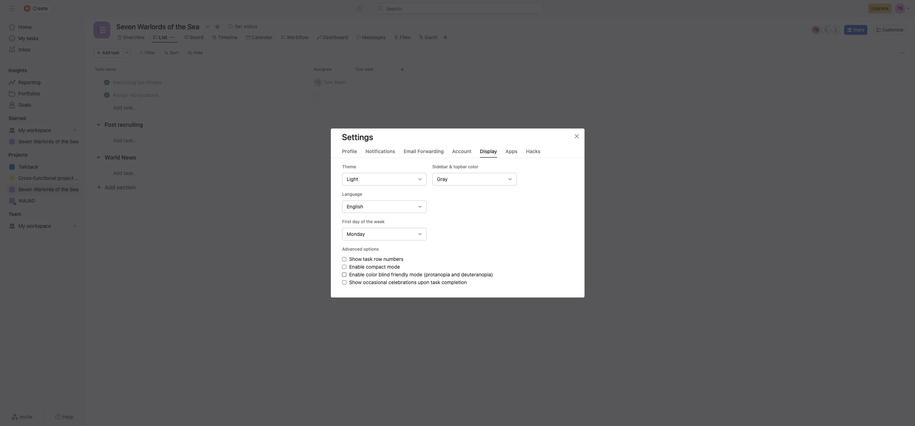 Task type: locate. For each thing, give the bounding box(es) containing it.
my tasks
[[18, 35, 39, 41]]

add inside header untitled section 'tree grid'
[[113, 105, 122, 111]]

add task… button for recruiting
[[113, 137, 137, 144]]

add up task name
[[102, 50, 110, 55]]

Show occasional celebrations upon task completion checkbox
[[342, 281, 346, 285]]

2 vertical spatial task…
[[124, 170, 137, 176]]

my workspace down the starred
[[18, 127, 51, 133]]

my for my workspace link within the the starred element
[[18, 127, 25, 133]]

messages link
[[357, 33, 386, 41]]

0 vertical spatial add task… row
[[85, 101, 915, 114]]

seven warlords of the sea
[[18, 139, 78, 145], [18, 186, 78, 192]]

amjad link
[[4, 195, 80, 207]]

home
[[18, 24, 32, 30]]

my inside the starred element
[[18, 127, 25, 133]]

0 vertical spatial my workspace link
[[4, 125, 80, 136]]

show for show task row numbers
[[349, 256, 362, 262]]

seven warlords of the sea inside the starred element
[[18, 139, 78, 145]]

1 my workspace link from the top
[[4, 125, 80, 136]]

3 task… from the top
[[124, 170, 137, 176]]

mode up upon
[[409, 272, 422, 278]]

overview
[[123, 34, 145, 40]]

my workspace inside the starred element
[[18, 127, 51, 133]]

add task… row
[[85, 101, 915, 114], [85, 134, 915, 147], [85, 166, 915, 180]]

my
[[18, 35, 25, 41], [18, 127, 25, 133], [18, 223, 25, 229]]

0 vertical spatial workspace
[[27, 127, 51, 133]]

0 vertical spatial warlords
[[34, 139, 54, 145]]

enable right enable color blind friendly mode (protanopia and deuteranopia) checkbox
[[349, 272, 364, 278]]

post
[[105, 122, 116, 128]]

1 vertical spatial the
[[61, 186, 69, 192]]

2 add task… button from the top
[[113, 137, 137, 144]]

task… down recruiting
[[124, 137, 137, 143]]

seven up projects
[[18, 139, 32, 145]]

1 horizontal spatial mode
[[409, 272, 422, 278]]

2 sea from the top
[[70, 186, 78, 192]]

email
[[404, 148, 416, 154]]

1 add task… from the top
[[113, 105, 137, 111]]

my workspace link down amjad link
[[4, 221, 80, 232]]

monday button
[[342, 228, 427, 241]]

0 vertical spatial task…
[[124, 105, 137, 111]]

notifications
[[366, 148, 395, 154]]

seven warlords of the sea link up the talkback link
[[4, 136, 80, 147]]

of down cross-functional project plan
[[55, 186, 60, 192]]

portfolios link
[[4, 88, 80, 99]]

2 vertical spatial add task… button
[[113, 169, 137, 177]]

collapse task list for this section image
[[96, 122, 101, 128]]

first
[[342, 219, 351, 225]]

the up the talkback link
[[61, 139, 69, 145]]

sea inside the starred element
[[70, 139, 78, 145]]

recruiting
[[118, 122, 143, 128]]

1 vertical spatial show
[[349, 279, 362, 285]]

seven down cross-
[[18, 186, 32, 192]]

workspace
[[27, 127, 51, 133], [27, 223, 51, 229]]

of inside projects element
[[55, 186, 60, 192]]

mode down numbers
[[387, 264, 400, 270]]

my down the starred
[[18, 127, 25, 133]]

Assign HQ locations text field
[[111, 91, 161, 99]]

warlords down cross-functional project plan link
[[34, 186, 54, 192]]

add left section
[[105, 184, 115, 191]]

workspace inside teams element
[[27, 223, 51, 229]]

occasional
[[363, 279, 387, 285]]

add task… row for world news
[[85, 166, 915, 180]]

Recruiting top Pirates text field
[[111, 79, 164, 86]]

2 seven warlords of the sea from the top
[[18, 186, 78, 192]]

invite
[[20, 414, 32, 420]]

1 vertical spatial mode
[[409, 272, 422, 278]]

1 seven warlords of the sea link from the top
[[4, 136, 80, 147]]

1 my workspace from the top
[[18, 127, 51, 133]]

topbar
[[453, 164, 467, 170]]

color
[[468, 164, 478, 170], [366, 272, 377, 278]]

teams element
[[0, 208, 85, 233]]

0 vertical spatial seven warlords of the sea
[[18, 139, 78, 145]]

options
[[363, 247, 379, 252]]

2 seven warlords of the sea link from the top
[[4, 184, 80, 195]]

name
[[105, 67, 116, 72]]

2 vertical spatial my
[[18, 223, 25, 229]]

task down '(protanopia'
[[431, 279, 440, 285]]

the down "project" on the left of the page
[[61, 186, 69, 192]]

add task… button
[[113, 104, 137, 112], [113, 137, 137, 144], [113, 169, 137, 177]]

0 vertical spatial show
[[349, 256, 362, 262]]

advanced
[[342, 247, 362, 252]]

1 vertical spatial task…
[[124, 137, 137, 143]]

Completed checkbox
[[103, 78, 111, 87], [103, 91, 111, 99]]

2 my from the top
[[18, 127, 25, 133]]

2 warlords from the top
[[34, 186, 54, 192]]

recruiting top pirates cell
[[85, 76, 311, 89]]

0 vertical spatial completed checkbox
[[103, 78, 111, 87]]

list image
[[98, 26, 106, 34]]

task for show
[[363, 256, 372, 262]]

1 vertical spatial my workspace link
[[4, 221, 80, 232]]

timeline
[[218, 34, 238, 40]]

task left row
[[363, 256, 372, 262]]

1 vertical spatial completed checkbox
[[103, 91, 111, 99]]

add task… down post recruiting
[[113, 137, 137, 143]]

1 vertical spatial seven warlords of the sea
[[18, 186, 78, 192]]

2 vertical spatial task
[[431, 279, 440, 285]]

tyler
[[324, 79, 333, 85]]

1 vertical spatial warlords
[[34, 186, 54, 192]]

upgrade button
[[868, 4, 892, 13]]

1 horizontal spatial tb
[[813, 27, 819, 32]]

2 seven from the top
[[18, 186, 32, 192]]

task… down assign hq locations text field
[[124, 105, 137, 111]]

add task… inside header untitled section 'tree grid'
[[113, 105, 137, 111]]

color up gray dropdown button
[[468, 164, 478, 170]]

2 vertical spatial add task…
[[113, 170, 137, 176]]

dashboard link
[[317, 33, 348, 41]]

inbox
[[18, 47, 31, 53]]

starred element
[[0, 112, 85, 149]]

completed checkbox for assign hq locations text field
[[103, 91, 111, 99]]

warlords up the talkback link
[[34, 139, 54, 145]]

warlords inside the starred element
[[34, 139, 54, 145]]

my workspace link down goals link
[[4, 125, 80, 136]]

1 vertical spatial enable
[[349, 272, 364, 278]]

0 vertical spatial my
[[18, 35, 25, 41]]

seven warlords of the sea link
[[4, 136, 80, 147], [4, 184, 80, 195]]

task… up section
[[124, 170, 137, 176]]

project
[[58, 175, 74, 181]]

0 vertical spatial enable
[[349, 264, 364, 270]]

0 vertical spatial task
[[111, 50, 120, 55]]

1 enable from the top
[[349, 264, 364, 270]]

1 sea from the top
[[70, 139, 78, 145]]

add up add section button
[[113, 170, 122, 176]]

compact
[[366, 264, 386, 270]]

1 vertical spatial add task… button
[[113, 137, 137, 144]]

2 vertical spatial add task… row
[[85, 166, 915, 180]]

add up post recruiting
[[113, 105, 122, 111]]

1 vertical spatial task
[[363, 256, 372, 262]]

0 vertical spatial completed image
[[103, 78, 111, 87]]

task… inside header untitled section 'tree grid'
[[124, 105, 137, 111]]

1 vertical spatial my workspace
[[18, 223, 51, 229]]

add task… button down post recruiting
[[113, 137, 137, 144]]

0 vertical spatial seven
[[18, 139, 32, 145]]

0 horizontal spatial color
[[366, 272, 377, 278]]

enable for enable compact mode
[[349, 264, 364, 270]]

2 show from the top
[[349, 279, 362, 285]]

my inside teams element
[[18, 223, 25, 229]]

1 vertical spatial seven warlords of the sea link
[[4, 184, 80, 195]]

1 workspace from the top
[[27, 127, 51, 133]]

task for add
[[111, 50, 120, 55]]

my workspace inside teams element
[[18, 223, 51, 229]]

calendar link
[[246, 33, 273, 41]]

date
[[365, 67, 374, 72]]

Enable compact mode checkbox
[[342, 265, 346, 269]]

seven warlords of the sea link inside projects element
[[4, 184, 80, 195]]

seven warlords of the sea up the talkback link
[[18, 139, 78, 145]]

2 completed image from the top
[[103, 91, 111, 99]]

cross-functional project plan link
[[4, 173, 85, 184]]

seven warlords of the sea link inside the starred element
[[4, 136, 80, 147]]

my for my tasks link
[[18, 35, 25, 41]]

show task row numbers
[[349, 256, 403, 262]]

the left week
[[366, 219, 373, 225]]

seven inside projects element
[[18, 186, 32, 192]]

the inside projects element
[[61, 186, 69, 192]]

amjad
[[18, 198, 35, 204]]

0 horizontal spatial task
[[111, 50, 120, 55]]

completed image inside assign hq locations cell
[[103, 91, 111, 99]]

header untitled section tree grid
[[85, 76, 915, 114]]

1 vertical spatial my
[[18, 127, 25, 133]]

of up the talkback link
[[55, 139, 60, 145]]

add down post recruiting
[[113, 137, 122, 143]]

Show task row numbers checkbox
[[342, 257, 346, 262]]

completed checkbox inside recruiting top pirates cell
[[103, 78, 111, 87]]

enable right "enable compact mode" checkbox
[[349, 264, 364, 270]]

add task…
[[113, 105, 137, 111], [113, 137, 137, 143], [113, 170, 137, 176]]

my left the tasks
[[18, 35, 25, 41]]

seven inside the starred element
[[18, 139, 32, 145]]

row
[[374, 256, 382, 262]]

goals link
[[4, 99, 80, 111]]

show for show occasional celebrations upon task completion
[[349, 279, 362, 285]]

my down 'team'
[[18, 223, 25, 229]]

seven warlords of the sea link down functional
[[4, 184, 80, 195]]

2 workspace from the top
[[27, 223, 51, 229]]

task up name
[[111, 50, 120, 55]]

show
[[349, 256, 362, 262], [349, 279, 362, 285]]

blind
[[379, 272, 390, 278]]

tb
[[813, 27, 819, 32], [315, 79, 321, 85]]

0 vertical spatial my workspace
[[18, 127, 51, 133]]

completed checkbox for recruiting top pirates text box
[[103, 78, 111, 87]]

workspace down amjad link
[[27, 223, 51, 229]]

2 horizontal spatial task
[[431, 279, 440, 285]]

0 vertical spatial mode
[[387, 264, 400, 270]]

color down enable compact mode
[[366, 272, 377, 278]]

completed checkbox inside assign hq locations cell
[[103, 91, 111, 99]]

add for recruiting's add task… button
[[113, 137, 122, 143]]

None text field
[[115, 20, 201, 33]]

1 vertical spatial add task…
[[113, 137, 137, 143]]

calendar
[[252, 34, 273, 40]]

2 add task… row from the top
[[85, 134, 915, 147]]

task name
[[95, 67, 116, 72]]

1 horizontal spatial color
[[468, 164, 478, 170]]

of right day
[[361, 219, 365, 225]]

2 vertical spatial the
[[366, 219, 373, 225]]

1 vertical spatial of
[[55, 186, 60, 192]]

show occasional celebrations upon task completion
[[349, 279, 467, 285]]

enable for enable color blind friendly mode (protanopia and deuteranopia)
[[349, 272, 364, 278]]

warlords inside projects element
[[34, 186, 54, 192]]

news
[[122, 154, 136, 161]]

task… for news
[[124, 170, 137, 176]]

completed image
[[103, 78, 111, 87], [103, 91, 111, 99]]

add task… button inside header untitled section 'tree grid'
[[113, 104, 137, 112]]

section
[[117, 184, 136, 191]]

0 vertical spatial tb
[[813, 27, 819, 32]]

1 show from the top
[[349, 256, 362, 262]]

show right show occasional celebrations upon task completion checkbox
[[349, 279, 362, 285]]

1 vertical spatial completed image
[[103, 91, 111, 99]]

1 add task… button from the top
[[113, 104, 137, 112]]

2 add task… from the top
[[113, 137, 137, 143]]

sea
[[70, 139, 78, 145], [70, 186, 78, 192]]

1 seven from the top
[[18, 139, 32, 145]]

2 my workspace link from the top
[[4, 221, 80, 232]]

2 completed checkbox from the top
[[103, 91, 111, 99]]

add for news add task… button
[[113, 170, 122, 176]]

upon
[[418, 279, 429, 285]]

show down advanced
[[349, 256, 362, 262]]

messages
[[362, 34, 386, 40]]

0 vertical spatial add task…
[[113, 105, 137, 111]]

1 seven warlords of the sea from the top
[[18, 139, 78, 145]]

2 enable from the top
[[349, 272, 364, 278]]

seven for 'seven warlords of the sea' "link" in projects element
[[18, 186, 32, 192]]

3 add task… button from the top
[[113, 169, 137, 177]]

1 vertical spatial seven
[[18, 186, 32, 192]]

2 task… from the top
[[124, 137, 137, 143]]

1 my from the top
[[18, 35, 25, 41]]

remove from starred image
[[215, 24, 220, 29]]

completed image inside recruiting top pirates cell
[[103, 78, 111, 87]]

0 vertical spatial add task… button
[[113, 104, 137, 112]]

enable
[[349, 264, 364, 270], [349, 272, 364, 278]]

week
[[374, 219, 385, 225]]

1 vertical spatial workspace
[[27, 223, 51, 229]]

0 vertical spatial color
[[468, 164, 478, 170]]

add task… down assign hq locations text field
[[113, 105, 137, 111]]

1 completed checkbox from the top
[[103, 78, 111, 87]]

seven warlords of the sea down cross-functional project plan
[[18, 186, 78, 192]]

1 task… from the top
[[124, 105, 137, 111]]

completion
[[442, 279, 467, 285]]

1 vertical spatial tb
[[315, 79, 321, 85]]

team
[[8, 211, 21, 217]]

1 horizontal spatial task
[[363, 256, 372, 262]]

3 add task… row from the top
[[85, 166, 915, 180]]

global element
[[0, 17, 85, 60]]

timeline link
[[212, 33, 238, 41]]

talkback
[[18, 164, 38, 170]]

deuteranopia)
[[461, 272, 493, 278]]

workspace down goals link
[[27, 127, 51, 133]]

completed image for recruiting top pirates text box
[[103, 78, 111, 87]]

apps
[[506, 148, 518, 154]]

task…
[[124, 105, 137, 111], [124, 137, 137, 143], [124, 170, 137, 176]]

of
[[55, 139, 60, 145], [55, 186, 60, 192], [361, 219, 365, 225]]

warlords
[[34, 139, 54, 145], [34, 186, 54, 192]]

add task… up section
[[113, 170, 137, 176]]

world news button
[[105, 151, 136, 164]]

0 vertical spatial sea
[[70, 139, 78, 145]]

3 my from the top
[[18, 223, 25, 229]]

add task… button up section
[[113, 169, 137, 177]]

list
[[159, 34, 167, 40]]

due
[[356, 67, 364, 72]]

0 horizontal spatial mode
[[387, 264, 400, 270]]

1 vertical spatial add task… row
[[85, 134, 915, 147]]

my workspace down 'team'
[[18, 223, 51, 229]]

0 vertical spatial of
[[55, 139, 60, 145]]

monday
[[347, 231, 365, 237]]

my workspace link inside teams element
[[4, 221, 80, 232]]

3 add task… from the top
[[113, 170, 137, 176]]

0 vertical spatial seven warlords of the sea link
[[4, 136, 80, 147]]

insights button
[[0, 67, 27, 74]]

1 warlords from the top
[[34, 139, 54, 145]]

task inside button
[[111, 50, 120, 55]]

add task… for news
[[113, 170, 137, 176]]

add task… button down assign hq locations text field
[[113, 104, 137, 112]]

1 vertical spatial sea
[[70, 186, 78, 192]]

2 my workspace from the top
[[18, 223, 51, 229]]

row
[[85, 63, 915, 76], [93, 75, 907, 76], [85, 76, 915, 89], [85, 88, 915, 102]]

1 completed image from the top
[[103, 78, 111, 87]]

0 horizontal spatial tb
[[315, 79, 321, 85]]

my inside 'global' element
[[18, 35, 25, 41]]



Task type: describe. For each thing, give the bounding box(es) containing it.
language
[[342, 192, 362, 197]]

numbers
[[383, 256, 403, 262]]

functional
[[34, 175, 56, 181]]

workflow link
[[281, 33, 309, 41]]

portfolios
[[18, 91, 40, 97]]

account button
[[452, 148, 472, 158]]

1 add task… row from the top
[[85, 101, 915, 114]]

add task… for recruiting
[[113, 137, 137, 143]]

assign hq locations cell
[[85, 88, 311, 102]]

my workspace link inside the starred element
[[4, 125, 80, 136]]

light
[[347, 176, 358, 182]]

projects button
[[0, 152, 28, 159]]

notifications button
[[366, 148, 395, 158]]

insights
[[8, 67, 27, 73]]

&
[[449, 164, 452, 170]]

workspace inside the starred element
[[27, 127, 51, 133]]

1 vertical spatial color
[[366, 272, 377, 278]]

day
[[352, 219, 360, 225]]

world news
[[105, 154, 136, 161]]

tb inside tb button
[[813, 27, 819, 32]]

add task… row for post recruiting
[[85, 134, 915, 147]]

warlords for 'seven warlords of the sea' "link" in projects element
[[34, 186, 54, 192]]

dashboard
[[323, 34, 348, 40]]

english button
[[342, 201, 427, 213]]

first day of the week
[[342, 219, 385, 225]]

task
[[95, 67, 104, 72]]

theme
[[342, 164, 356, 170]]

display button
[[480, 148, 497, 158]]

sidebar
[[432, 164, 448, 170]]

hacks
[[526, 148, 541, 154]]

profile
[[342, 148, 357, 154]]

celebrations
[[388, 279, 416, 285]]

my for my workspace link within teams element
[[18, 223, 25, 229]]

projects element
[[0, 149, 85, 208]]

2 vertical spatial of
[[361, 219, 365, 225]]

friendly
[[391, 272, 408, 278]]

tyler black
[[324, 79, 345, 85]]

close image
[[574, 134, 580, 139]]

files
[[400, 34, 411, 40]]

world
[[105, 154, 120, 161]]

assignee
[[314, 67, 332, 72]]

insights element
[[0, 64, 85, 112]]

upgrade
[[872, 6, 889, 11]]

add inside button
[[102, 50, 110, 55]]

warlords for 'seven warlords of the sea' "link" within the the starred element
[[34, 139, 54, 145]]

enable color blind friendly mode (protanopia and deuteranopia)
[[349, 272, 493, 278]]

and
[[451, 272, 460, 278]]

apps button
[[506, 148, 518, 158]]

tb inside header untitled section 'tree grid'
[[315, 79, 321, 85]]

profile button
[[342, 148, 357, 158]]

0 vertical spatial the
[[61, 139, 69, 145]]

seven for 'seven warlords of the sea' "link" within the the starred element
[[18, 139, 32, 145]]

workflow
[[287, 34, 309, 40]]

invite button
[[7, 411, 37, 424]]

add task… button for news
[[113, 169, 137, 177]]

reporting
[[18, 79, 41, 85]]

starred button
[[0, 115, 26, 122]]

post recruiting button
[[105, 118, 143, 131]]

account
[[452, 148, 472, 154]]

gantt link
[[419, 33, 438, 41]]

Enable color blind friendly mode (protanopia and deuteranopia) checkbox
[[342, 273, 346, 277]]

home link
[[4, 21, 80, 33]]

add section
[[105, 184, 136, 191]]

light button
[[342, 173, 427, 186]]

tb button
[[812, 26, 820, 34]]

row containing tb
[[85, 76, 915, 89]]

inbox link
[[4, 44, 80, 55]]

email forwarding button
[[404, 148, 444, 158]]

share button
[[844, 25, 868, 35]]

enable compact mode
[[349, 264, 400, 270]]

starred
[[8, 115, 26, 121]]

collapse task list for this section image
[[96, 155, 101, 160]]

(protanopia
[[424, 272, 450, 278]]

goals
[[18, 102, 31, 108]]

projects
[[8, 152, 28, 158]]

due date
[[356, 67, 374, 72]]

board link
[[184, 33, 204, 41]]

add section button
[[93, 181, 139, 194]]

plan
[[75, 175, 85, 181]]

seven warlords of the sea inside projects element
[[18, 186, 78, 192]]

email forwarding
[[404, 148, 444, 154]]

hacks button
[[526, 148, 541, 158]]

share
[[853, 27, 865, 32]]

sea inside projects element
[[70, 186, 78, 192]]

add for add task… button inside the header untitled section 'tree grid'
[[113, 105, 122, 111]]

completed image for assign hq locations text field
[[103, 91, 111, 99]]

add task
[[102, 50, 120, 55]]

add task button
[[93, 48, 123, 58]]

my tasks link
[[4, 33, 80, 44]]

tasks
[[27, 35, 39, 41]]

overview link
[[117, 33, 145, 41]]

task… for recruiting
[[124, 137, 137, 143]]

row containing task name
[[85, 63, 915, 76]]

of inside the starred element
[[55, 139, 60, 145]]

black
[[335, 79, 345, 85]]

hide sidebar image
[[9, 6, 15, 11]]

display
[[480, 148, 497, 154]]

sidebar & topbar color
[[432, 164, 478, 170]]



Task type: vqa. For each thing, say whether or not it's contained in the screenshot.
"My" inside My Workspace dropdown button
no



